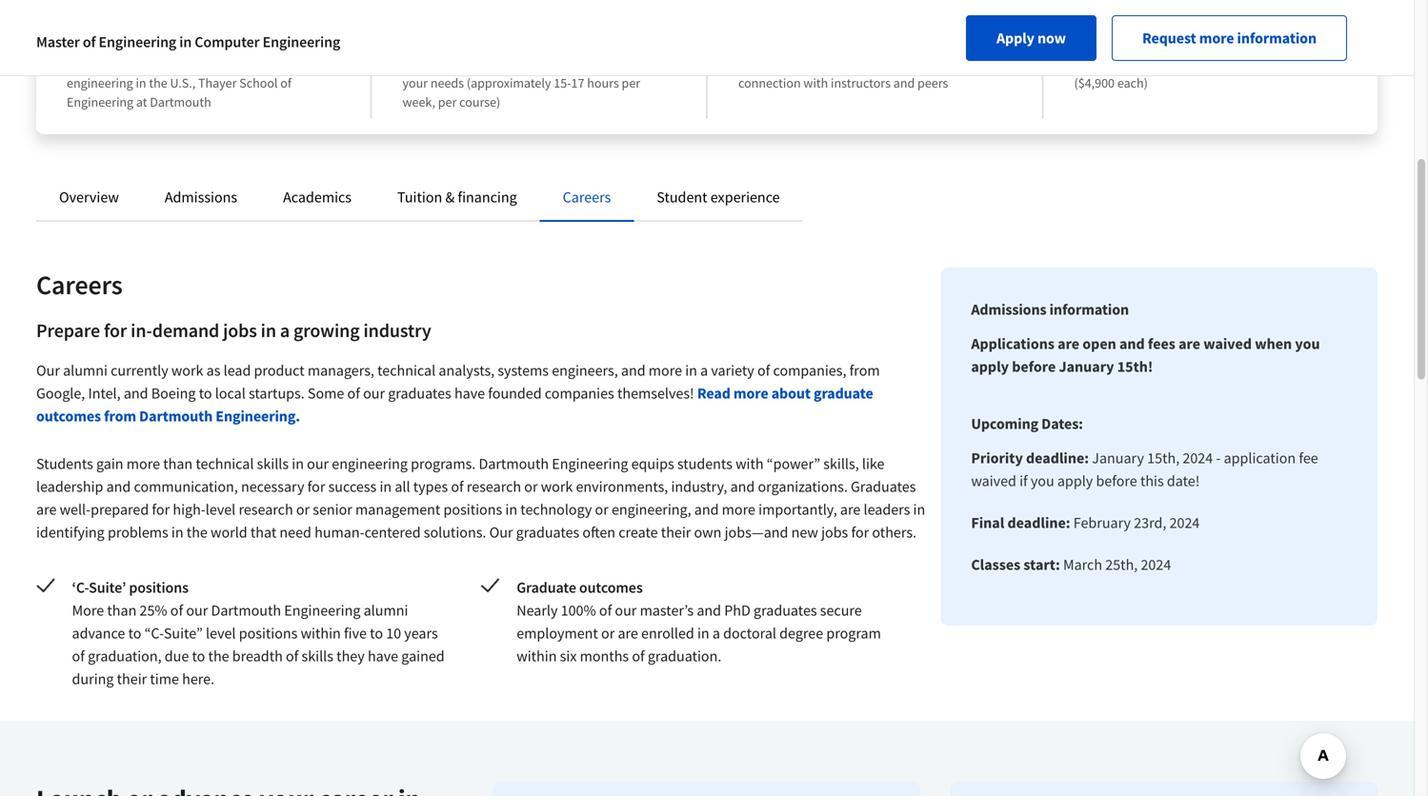 Task type: describe. For each thing, give the bounding box(es) containing it.
you for fee
[[1031, 472, 1054, 491]]

thayer
[[198, 74, 237, 91]]

engineering inside earn an ivy league degree from one of the first professional schools of engineering in the u.s., thayer school of engineering at dartmouth
[[67, 93, 133, 111]]

final deadline: february 23rd, 2024
[[971, 514, 1200, 533]]

new
[[791, 523, 818, 542]]

and up 'themselves!'
[[621, 361, 646, 380]]

are left open
[[1058, 334, 1080, 353]]

of right 25%
[[170, 601, 183, 620]]

read more about graduate outcomes from dartmouth engineering.
[[36, 384, 873, 426]]

and down projects,
[[894, 74, 915, 91]]

2 vertical spatial per
[[438, 93, 457, 111]]

all
[[395, 477, 410, 496]]

academics link
[[283, 188, 352, 207]]

0 horizontal spatial careers
[[36, 268, 123, 302]]

employment
[[517, 624, 598, 643]]

our inside our alumni currently work as lead product managers, technical analysts, systems engineers, and more in a variety of companies, from google, intel, and boeing to local startups. some of our graduates have founded companies themselves!
[[36, 361, 60, 380]]

outcomes inside "graduate outcomes nearly 100% of our master's and phd graduates secure employment or are enrolled in a doctoral degree program within six months of graduation."
[[579, 578, 643, 597]]

fee
[[1299, 449, 1318, 468]]

on for program
[[531, 55, 546, 72]]

months
[[580, 647, 629, 666]]

dates:
[[1042, 414, 1083, 434]]

and inside the applications are open and fees are waived when you apply before january 15th!
[[1120, 334, 1145, 353]]

for up the senior
[[307, 477, 325, 496]]

variety
[[711, 361, 754, 380]]

to right due
[[192, 647, 205, 666]]

february
[[1074, 514, 1131, 533]]

in up the necessary on the bottom of the page
[[292, 454, 304, 474]]

during
[[72, 670, 114, 689]]

of right 100% in the bottom left of the page
[[599, 601, 612, 620]]

total
[[1141, 29, 1179, 53]]

of up during
[[72, 647, 85, 666]]

are left 'well-'
[[36, 500, 57, 519]]

or up the often
[[595, 500, 609, 519]]

graduate
[[814, 384, 873, 403]]

waived for when
[[1204, 334, 1252, 353]]

you for are
[[1295, 334, 1320, 353]]

2024 for final deadline: february 23rd, 2024
[[1170, 514, 1200, 533]]

students gain more than technical skills in our engineering programs. dartmouth engineering equips students with "power" skills, like leadership and communication, necessary for success in all types of research or work environments, industry, and organizations. graduates are well-prepared for high-level research or senior management positions in technology or engineering, and more importantly, are leaders in identifying problems in the world that need human-centered solutions. our graduates often create their own jobs—and new jobs for others.
[[36, 454, 925, 542]]

admissions link
[[165, 188, 237, 207]]

of right one
[[122, 55, 133, 72]]

deadline: for final
[[1008, 514, 1071, 533]]

apply
[[997, 29, 1035, 48]]

our inside our alumni currently work as lead product managers, technical analysts, systems engineers, and more in a variety of companies, from google, intel, and boeing to local startups. some of our graduates have founded companies themselves!
[[363, 384, 385, 403]]

only
[[1097, 55, 1121, 72]]

nearly
[[517, 601, 558, 620]]

100%
[[561, 601, 596, 620]]

level inside 'c-suite' positions more than 25% of our dartmouth engineering alumni advance to "c-suite" level positions within five to 10 years of graduation, due to the breadth of skills they have gained during their time here.
[[206, 624, 236, 643]]

from inside read more about graduate outcomes from dartmouth engineering.
[[104, 407, 136, 426]]

at
[[136, 93, 147, 111]]

25th,
[[1106, 555, 1138, 575]]

degree inside earn an ivy league degree from one of the first professional schools of engineering in the u.s., thayer school of engineering at dartmouth
[[221, 29, 277, 53]]

dartmouth inside read more about graduate outcomes from dartmouth engineering.
[[139, 407, 213, 426]]

graduation,
[[88, 647, 162, 666]]

engineering,
[[612, 500, 691, 519]]

secure
[[820, 601, 862, 620]]

gained
[[401, 647, 445, 666]]

students
[[36, 454, 93, 474]]

their inside 'c-suite' positions more than 25% of our dartmouth engineering alumni advance to "c-suite" level positions within five to 10 years of graduation, due to the breadth of skills they have gained during their time here.
[[117, 670, 147, 689]]

0 vertical spatial research
[[467, 477, 521, 496]]

within inside 'c-suite' positions more than 25% of our dartmouth engineering alumni advance to "c-suite" level positions within five to 10 years of graduation, due to the breadth of skills they have gained during their time here.
[[301, 624, 341, 643]]

the up needs
[[459, 55, 478, 72]]

alumni inside 'c-suite' positions more than 25% of our dartmouth engineering alumni advance to "c-suite" level positions within five to 10 years of graduation, due to the breadth of skills they have gained during their time here.
[[364, 601, 408, 620]]

connection
[[738, 74, 801, 91]]

lecture
[[738, 55, 780, 72]]

importantly,
[[759, 500, 837, 519]]

companies,
[[773, 361, 847, 380]]

are right the fees
[[1179, 334, 1201, 353]]

are left the leaders
[[840, 500, 861, 519]]

schools
[[253, 55, 295, 72]]

high-
[[173, 500, 206, 519]]

of up from
[[83, 32, 96, 51]]

if
[[1020, 472, 1028, 491]]

solutions.
[[424, 523, 486, 542]]

in left "technology"
[[505, 500, 517, 519]]

lead
[[224, 361, 251, 380]]

technology
[[520, 500, 592, 519]]

our inside 'c-suite' positions more than 25% of our dartmouth engineering alumni advance to "c-suite" level positions within five to 10 years of graduation, due to the breadth of skills they have gained during their time here.
[[186, 601, 208, 620]]

advance
[[72, 624, 125, 643]]

for left high-
[[152, 500, 170, 519]]

1 horizontal spatial per
[[622, 74, 640, 91]]

in right the leaders
[[913, 500, 925, 519]]

our inside "graduate outcomes nearly 100% of our master's and phd graduates secure employment or are enrolled in a doctoral degree program within six months of graduation."
[[615, 601, 637, 620]]

our inside students gain more than technical skills in our engineering programs. dartmouth engineering equips students with "power" skills, like leadership and communication, necessary for success in all types of research or work environments, industry, and organizations. graduates are well-prepared for high-level research or senior management positions in technology or engineering, and more importantly, are leaders in identifying problems in the world that need human-centered solutions. our graduates often create their own jobs—and new jobs for others.
[[307, 454, 329, 474]]

master of engineering in computer engineering
[[36, 32, 340, 51]]

the inside students gain more than technical skills in our engineering programs. dartmouth engineering equips students with "power" skills, like leadership and communication, necessary for success in all types of research or work environments, industry, and organizations. graduates are well-prepared for high-level research or senior management positions in technology or engineering, and more importantly, are leaders in identifying problems in the world that need human-centered solutions. our graduates often create their own jobs—and new jobs for others.
[[187, 523, 208, 542]]

this
[[1140, 472, 1164, 491]]

applications are open and fees are waived when you apply before january 15th!
[[971, 334, 1320, 376]]

as
[[206, 361, 220, 380]]

often
[[583, 523, 616, 542]]

1 horizontal spatial careers
[[563, 188, 611, 207]]

gain
[[96, 454, 123, 474]]

engineering up "schools"
[[263, 32, 340, 51]]

within inside "graduate outcomes nearly 100% of our master's and phd graduates secure employment or are enrolled in a doctoral degree program within six months of graduation."
[[517, 647, 557, 666]]

the left first
[[136, 55, 154, 72]]

in left all
[[380, 477, 392, 496]]

or inside "graduate outcomes nearly 100% of our master's and phd graduates secure employment or are enrolled in a doctoral degree program within six months of graduation."
[[601, 624, 615, 643]]

engineering.
[[216, 407, 300, 426]]

overview link
[[59, 188, 119, 207]]

jobs inside students gain more than technical skills in our engineering programs. dartmouth engineering equips students with "power" skills, like leadership and communication, necessary for success in all types of research or work environments, industry, and organizations. graduates are well-prepared for high-level research or senior management positions in technology or engineering, and more importantly, are leaders in identifying problems in the world that need human-centered solutions. our graduates often create their own jobs—and new jobs for others.
[[821, 523, 848, 542]]

that inside complete the program on the schedule that suits your needs (approximately 15-17 hours per week, per course)
[[622, 55, 645, 72]]

more inside our alumni currently work as lead product managers, technical analysts, systems engineers, and more in a variety of companies, from google, intel, and boeing to local startups. some of our graduates have founded companies themselves!
[[649, 361, 682, 380]]

companies
[[545, 384, 614, 403]]

read more about graduate outcomes from dartmouth engineering. link
[[36, 384, 873, 426]]

and up own
[[694, 500, 719, 519]]

they
[[337, 647, 365, 666]]

suits
[[648, 55, 674, 72]]

engineering inside students gain more than technical skills in our engineering programs. dartmouth engineering equips students with "power" skills, like leadership and communication, necessary for success in all types of research or work environments, industry, and organizations. graduates are well-prepared for high-level research or senior management positions in technology or engineering, and more importantly, are leaders in identifying problems in the world that need human-centered solutions. our graduates often create their own jobs—and new jobs for others.
[[332, 454, 408, 474]]

systems
[[498, 361, 549, 380]]

tuition & financing link
[[397, 188, 517, 207]]

graduates inside students gain more than technical skills in our engineering programs. dartmouth engineering equips students with "power" skills, like leadership and communication, necessary for success in all types of research or work environments, industry, and organizations. graduates are well-prepared for high-level research or senior management positions in technology or engineering, and more importantly, are leaders in identifying problems in the world that need human-centered solutions. our graduates often create their own jobs—and new jobs for others.
[[516, 523, 580, 542]]

industry
[[363, 319, 431, 343]]

engineering inside 'c-suite' positions more than 25% of our dartmouth engineering alumni advance to "c-suite" level positions within five to 10 years of graduation, due to the breadth of skills they have gained during their time here.
[[284, 601, 361, 620]]

more right gain
[[126, 454, 160, 474]]

in inside $44,100 total cost pay only for courses you enroll in per term ($4,900 each)
[[1246, 55, 1256, 72]]

earn
[[67, 29, 104, 53]]

degree inside "graduate outcomes nearly 100% of our master's and phd graduates secure employment or are enrolled in a doctoral degree program within six months of graduation."
[[780, 624, 823, 643]]

our alumni currently work as lead product managers, technical analysts, systems engineers, and more in a variety of companies, from google, intel, and boeing to local startups. some of our graduates have founded companies themselves!
[[36, 361, 880, 403]]

like
[[862, 454, 885, 474]]

open
[[1083, 334, 1116, 353]]

demand
[[152, 319, 219, 343]]

engineering inside students gain more than technical skills in our engineering programs. dartmouth engineering equips students with "power" skills, like leadership and communication, necessary for success in all types of research or work environments, industry, and organizations. graduates are well-prepared for high-level research or senior management positions in technology or engineering, and more importantly, are leaders in identifying problems in the world that need human-centered solutions. our graduates often create their own jobs—and new jobs for others.
[[552, 454, 628, 474]]

instructors
[[831, 74, 891, 91]]

alumni inside our alumni currently work as lead product managers, technical analysts, systems engineers, and more in a variety of companies, from google, intel, and boeing to local startups. some of our graduates have founded companies themselves!
[[63, 361, 108, 380]]

each)
[[1117, 74, 1148, 91]]

from inside our alumni currently work as lead product managers, technical analysts, systems engineers, and more in a variety of companies, from google, intel, and boeing to local startups. some of our graduates have founded companies themselves!
[[850, 361, 880, 380]]

videos,
[[783, 55, 823, 72]]

an
[[108, 29, 128, 53]]

student experience
[[657, 188, 780, 207]]

well-
[[60, 500, 91, 519]]

six
[[560, 647, 577, 666]]

or up need
[[296, 500, 310, 519]]

start:
[[1024, 555, 1060, 575]]

create
[[619, 523, 658, 542]]

1 vertical spatial positions
[[129, 578, 189, 597]]

0 vertical spatial jobs
[[223, 319, 257, 343]]

on for hands-
[[864, 55, 878, 72]]

u.s.,
[[170, 74, 196, 91]]

of right "schools"
[[298, 55, 309, 72]]

&
[[445, 188, 455, 207]]

the down first
[[149, 74, 167, 91]]

prepare for in-demand jobs in a growing industry
[[36, 319, 431, 343]]

admissions for admissions information
[[971, 300, 1047, 319]]

ivy
[[132, 29, 156, 53]]

organizations.
[[758, 477, 848, 496]]

skills inside 'c-suite' positions more than 25% of our dartmouth engineering alumni advance to "c-suite" level positions within five to 10 years of graduation, due to the breadth of skills they have gained during their time here.
[[302, 647, 333, 666]]

in inside "graduate outcomes nearly 100% of our master's and phd graduates secure employment or are enrolled in a doctoral degree program within six months of graduation."
[[697, 624, 710, 643]]

of inside students gain more than technical skills in our engineering programs. dartmouth engineering equips students with "power" skills, like leadership and communication, necessary for success in all types of research or work environments, industry, and organizations. graduates are well-prepared for high-level research or senior management positions in technology or engineering, and more importantly, are leaders in identifying problems in the world that need human-centered solutions. our graduates often create their own jobs—and new jobs for others.
[[451, 477, 464, 496]]

upcoming
[[971, 414, 1039, 434]]

for left 'in-'
[[104, 319, 127, 343]]

you inside $44,100 total cost pay only for courses you enroll in per term ($4,900 each)
[[1187, 55, 1208, 72]]

in up product
[[261, 319, 276, 343]]

enrolled
[[641, 624, 694, 643]]

senior
[[313, 500, 352, 519]]

some
[[308, 384, 344, 403]]

are inside "graduate outcomes nearly 100% of our master's and phd graduates secure employment or are enrolled in a doctoral degree program within six months of graduation."
[[618, 624, 638, 643]]

admissions for admissions
[[165, 188, 237, 207]]

school
[[239, 74, 278, 91]]

projects,
[[881, 55, 929, 72]]

dartmouth inside earn an ivy league degree from one of the first professional schools of engineering in the u.s., thayer school of engineering at dartmouth
[[150, 93, 211, 111]]

for left others.
[[851, 523, 869, 542]]

graduates inside "graduate outcomes nearly 100% of our master's and phd graduates secure employment or are enrolled in a doctoral degree program within six months of graduation."
[[754, 601, 817, 620]]

success
[[328, 477, 377, 496]]



Task type: vqa. For each thing, say whether or not it's contained in the screenshot.


Task type: locate. For each thing, give the bounding box(es) containing it.
cost
[[1183, 29, 1216, 53]]

1 horizontal spatial our
[[489, 523, 513, 542]]

that left suits
[[622, 55, 645, 72]]

1 vertical spatial waived
[[971, 472, 1017, 491]]

0 horizontal spatial a
[[280, 319, 290, 343]]

0 vertical spatial their
[[661, 523, 691, 542]]

lecture videos, hands-on projects, and connection with instructors and peers
[[738, 55, 953, 91]]

0 vertical spatial admissions
[[165, 188, 237, 207]]

1 horizontal spatial jobs
[[821, 523, 848, 542]]

you right if
[[1031, 472, 1054, 491]]

careers up prepare
[[36, 268, 123, 302]]

0 vertical spatial per
[[1259, 55, 1278, 72]]

1 vertical spatial alumni
[[364, 601, 408, 620]]

per left term
[[1259, 55, 1278, 72]]

1 vertical spatial have
[[368, 647, 398, 666]]

within
[[301, 624, 341, 643], [517, 647, 557, 666]]

graduates inside our alumni currently work as lead product managers, technical analysts, systems engineers, and more in a variety of companies, from google, intel, and boeing to local startups. some of our graduates have founded companies themselves!
[[388, 384, 451, 403]]

1 horizontal spatial program
[[826, 624, 881, 643]]

1 vertical spatial admissions
[[971, 300, 1047, 319]]

more up jobs—and
[[722, 500, 756, 519]]

a
[[280, 319, 290, 343], [700, 361, 708, 380], [713, 624, 720, 643]]

work inside our alumni currently work as lead product managers, technical analysts, systems engineers, and more in a variety of companies, from google, intel, and boeing to local startups. some of our graduates have founded companies themselves!
[[171, 361, 203, 380]]

complete the program on the schedule that suits your needs (approximately 15-17 hours per week, per course)
[[403, 55, 674, 111]]

than inside 'c-suite' positions more than 25% of our dartmouth engineering alumni advance to "c-suite" level positions within five to 10 years of graduation, due to the breadth of skills they have gained during their time here.
[[107, 601, 137, 620]]

0 horizontal spatial from
[[104, 407, 136, 426]]

in up at
[[136, 74, 146, 91]]

in inside our alumni currently work as lead product managers, technical analysts, systems engineers, and more in a variety of companies, from google, intel, and boeing to local startups. some of our graduates have founded companies themselves!
[[685, 361, 697, 380]]

environments,
[[576, 477, 668, 496]]

necessary
[[241, 477, 304, 496]]

1 vertical spatial their
[[117, 670, 147, 689]]

have down "analysts,"
[[454, 384, 485, 403]]

week,
[[403, 93, 435, 111]]

from down intel,
[[104, 407, 136, 426]]

0 horizontal spatial program
[[480, 55, 528, 72]]

engineering up one
[[99, 32, 176, 51]]

0 horizontal spatial degree
[[221, 29, 277, 53]]

$44,100
[[1074, 29, 1138, 53]]

management
[[355, 500, 441, 519]]

technical down industry
[[377, 361, 436, 380]]

than inside students gain more than technical skills in our engineering programs. dartmouth engineering equips students with "power" skills, like leadership and communication, necessary for success in all types of research or work environments, industry, and organizations. graduates are well-prepared for high-level research or senior management positions in technology or engineering, and more importantly, are leaders in identifying problems in the world that need human-centered solutions. our graduates often create their own jobs—and new jobs for others.
[[163, 454, 193, 474]]

more down variety
[[734, 384, 769, 403]]

1 horizontal spatial their
[[661, 523, 691, 542]]

with left "power"
[[736, 454, 764, 474]]

skills,
[[824, 454, 859, 474]]

1 vertical spatial our
[[489, 523, 513, 542]]

for inside $44,100 total cost pay only for courses you enroll in per term ($4,900 each)
[[1124, 55, 1139, 72]]

due
[[165, 647, 189, 666]]

hands-
[[825, 55, 864, 72]]

1 vertical spatial january
[[1092, 449, 1144, 468]]

problems
[[108, 523, 168, 542]]

tuition & financing
[[397, 188, 517, 207]]

0 vertical spatial information
[[1237, 29, 1317, 48]]

1 horizontal spatial from
[[850, 361, 880, 380]]

a inside "graduate outcomes nearly 100% of our master's and phd graduates secure employment or are enrolled in a doctoral degree program within six months of graduation."
[[713, 624, 720, 643]]

that left need
[[250, 523, 277, 542]]

when
[[1255, 334, 1292, 353]]

graduation.
[[648, 647, 722, 666]]

a inside our alumni currently work as lead product managers, technical analysts, systems engineers, and more in a variety of companies, from google, intel, and boeing to local startups. some of our graduates have founded companies themselves!
[[700, 361, 708, 380]]

on
[[531, 55, 546, 72], [864, 55, 878, 72]]

0 horizontal spatial alumni
[[63, 361, 108, 380]]

1 horizontal spatial waived
[[1204, 334, 1252, 353]]

read
[[697, 384, 731, 403]]

1 horizontal spatial on
[[864, 55, 878, 72]]

pay
[[1074, 55, 1094, 72]]

are up months
[[618, 624, 638, 643]]

per inside $44,100 total cost pay only for courses you enroll in per term ($4,900 each)
[[1259, 55, 1278, 72]]

request more information button
[[1112, 15, 1347, 61]]

league
[[160, 29, 218, 53]]

1 horizontal spatial that
[[622, 55, 645, 72]]

graduates
[[388, 384, 451, 403], [516, 523, 580, 542], [754, 601, 817, 620]]

student experience link
[[657, 188, 780, 207]]

'c-
[[72, 578, 89, 597]]

schedule
[[569, 55, 619, 72]]

technical inside students gain more than technical skills in our engineering programs. dartmouth engineering equips students with "power" skills, like leadership and communication, necessary for success in all types of research or work environments, industry, and organizations. graduates are well-prepared for high-level research or senior management positions in technology or engineering, and more importantly, are leaders in identifying problems in the world that need human-centered solutions. our graduates often create their own jobs—and new jobs for others.
[[196, 454, 254, 474]]

than up communication,
[[163, 454, 193, 474]]

engineering up five
[[284, 601, 361, 620]]

classes start: march 25th, 2024
[[971, 555, 1171, 575]]

and inside "graduate outcomes nearly 100% of our master's and phd graduates secure employment or are enrolled in a doctoral degree program within six months of graduation."
[[697, 601, 721, 620]]

more inside read more about graduate outcomes from dartmouth engineering.
[[734, 384, 769, 403]]

careers left student
[[563, 188, 611, 207]]

0 horizontal spatial positions
[[129, 578, 189, 597]]

own
[[694, 523, 722, 542]]

0 horizontal spatial skills
[[257, 454, 289, 474]]

0 vertical spatial degree
[[221, 29, 277, 53]]

of right the "types"
[[451, 477, 464, 496]]

0 vertical spatial graduates
[[388, 384, 451, 403]]

within left five
[[301, 624, 341, 643]]

work up "technology"
[[541, 477, 573, 496]]

2 vertical spatial a
[[713, 624, 720, 643]]

1 vertical spatial than
[[107, 601, 137, 620]]

of down "schools"
[[280, 74, 292, 91]]

1 vertical spatial skills
[[302, 647, 333, 666]]

and left phd at the right bottom of the page
[[697, 601, 721, 620]]

than down the "suite'"
[[107, 601, 137, 620]]

january inside january 15th, 2024 - application fee waived if you apply before this date!
[[1092, 449, 1144, 468]]

industry,
[[671, 477, 727, 496]]

before inside january 15th, 2024 - application fee waived if you apply before this date!
[[1096, 472, 1137, 491]]

1 vertical spatial research
[[239, 500, 293, 519]]

their inside students gain more than technical skills in our engineering programs. dartmouth engineering equips students with "power" skills, like leadership and communication, necessary for success in all types of research or work environments, industry, and organizations. graduates are well-prepared for high-level research or senior management positions in technology or engineering, and more importantly, are leaders in identifying problems in the world that need human-centered solutions. our graduates often create their own jobs—and new jobs for others.
[[661, 523, 691, 542]]

0 horizontal spatial research
[[239, 500, 293, 519]]

1 vertical spatial within
[[517, 647, 557, 666]]

per down needs
[[438, 93, 457, 111]]

waived for if
[[971, 472, 1017, 491]]

skills
[[257, 454, 289, 474], [302, 647, 333, 666]]

in up professional
[[179, 32, 192, 51]]

level up world
[[206, 500, 236, 519]]

leadership
[[36, 477, 103, 496]]

1 horizontal spatial before
[[1096, 472, 1137, 491]]

0 vertical spatial a
[[280, 319, 290, 343]]

1 vertical spatial apply
[[1058, 472, 1093, 491]]

apply inside january 15th, 2024 - application fee waived if you apply before this date!
[[1058, 472, 1093, 491]]

1 horizontal spatial work
[[541, 477, 573, 496]]

january down open
[[1059, 357, 1114, 376]]

0 horizontal spatial that
[[250, 523, 277, 542]]

engineering up environments,
[[552, 454, 628, 474]]

outcomes inside read more about graduate outcomes from dartmouth engineering.
[[36, 407, 101, 426]]

the inside 'c-suite' positions more than 25% of our dartmouth engineering alumni advance to "c-suite" level positions within five to 10 years of graduation, due to the breadth of skills they have gained during their time here.
[[208, 647, 229, 666]]

research down the programs. on the bottom
[[467, 477, 521, 496]]

before inside the applications are open and fees are waived when you apply before january 15th!
[[1012, 357, 1056, 376]]

a left doctoral
[[713, 624, 720, 643]]

0 vertical spatial with
[[804, 74, 828, 91]]

1 vertical spatial with
[[736, 454, 764, 474]]

information
[[1237, 29, 1317, 48], [1050, 300, 1129, 319]]

per
[[1259, 55, 1278, 72], [622, 74, 640, 91], [438, 93, 457, 111]]

information inside request more information button
[[1237, 29, 1317, 48]]

skills up the necessary on the bottom of the page
[[257, 454, 289, 474]]

or up "technology"
[[524, 477, 538, 496]]

1 vertical spatial 2024
[[1170, 514, 1200, 533]]

apply for january
[[1058, 472, 1093, 491]]

waived left when
[[1204, 334, 1252, 353]]

0 horizontal spatial technical
[[196, 454, 254, 474]]

technical inside our alumni currently work as lead product managers, technical analysts, systems engineers, and more in a variety of companies, from google, intel, and boeing to local startups. some of our graduates have founded companies themselves!
[[377, 361, 436, 380]]

1 horizontal spatial have
[[454, 384, 485, 403]]

level right suite"
[[206, 624, 236, 643]]

student
[[657, 188, 708, 207]]

waived inside the applications are open and fees are waived when you apply before january 15th!
[[1204, 334, 1252, 353]]

the up the here.
[[208, 647, 229, 666]]

jobs—and
[[725, 523, 788, 542]]

1 horizontal spatial skills
[[302, 647, 333, 666]]

academics
[[283, 188, 352, 207]]

program down secure
[[826, 624, 881, 643]]

in right the enroll
[[1246, 55, 1256, 72]]

research
[[467, 477, 521, 496], [239, 500, 293, 519]]

of right breadth
[[286, 647, 299, 666]]

1 vertical spatial from
[[104, 407, 136, 426]]

1 level from the top
[[206, 500, 236, 519]]

you down cost
[[1187, 55, 1208, 72]]

others.
[[872, 523, 917, 542]]

positions
[[444, 500, 502, 519], [129, 578, 189, 597], [239, 624, 298, 643]]

of right variety
[[757, 361, 770, 380]]

2024 for classes start: march 25th, 2024
[[1141, 555, 1171, 575]]

0 vertical spatial before
[[1012, 357, 1056, 376]]

1 horizontal spatial apply
[[1058, 472, 1093, 491]]

2 horizontal spatial positions
[[444, 500, 502, 519]]

0 horizontal spatial work
[[171, 361, 203, 380]]

0 vertical spatial you
[[1187, 55, 1208, 72]]

0 horizontal spatial per
[[438, 93, 457, 111]]

2 vertical spatial 2024
[[1141, 555, 1171, 575]]

waived inside january 15th, 2024 - application fee waived if you apply before this date!
[[971, 472, 1017, 491]]

1 vertical spatial a
[[700, 361, 708, 380]]

that inside students gain more than technical skills in our engineering programs. dartmouth engineering equips students with "power" skills, like leadership and communication, necessary for success in all types of research or work environments, industry, and organizations. graduates are well-prepared for high-level research or senior management positions in technology or engineering, and more importantly, are leaders in identifying problems in the world that need human-centered solutions. our graduates often create their own jobs—and new jobs for others.
[[250, 523, 277, 542]]

2 level from the top
[[206, 624, 236, 643]]

2 vertical spatial positions
[[239, 624, 298, 643]]

0 vertical spatial deadline:
[[1026, 449, 1089, 468]]

our
[[36, 361, 60, 380], [489, 523, 513, 542]]

of right months
[[632, 647, 645, 666]]

you inside the applications are open and fees are waived when you apply before january 15th!
[[1295, 334, 1320, 353]]

a up read
[[700, 361, 708, 380]]

program inside "graduate outcomes nearly 100% of our master's and phd graduates secure employment or are enrolled in a doctoral degree program within six months of graduation."
[[826, 624, 881, 643]]

2 horizontal spatial per
[[1259, 55, 1278, 72]]

from up graduate at right
[[850, 361, 880, 380]]

graduates
[[851, 477, 916, 496]]

their left own
[[661, 523, 691, 542]]

0 horizontal spatial admissions
[[165, 188, 237, 207]]

the down high-
[[187, 523, 208, 542]]

graduates down "technology"
[[516, 523, 580, 542]]

careers link
[[563, 188, 611, 207]]

0 horizontal spatial apply
[[971, 357, 1009, 376]]

engineering up success
[[332, 454, 408, 474]]

0 vertical spatial that
[[622, 55, 645, 72]]

have for gained
[[368, 647, 398, 666]]

have for founded
[[454, 384, 485, 403]]

outcomes up 100% in the bottom left of the page
[[579, 578, 643, 597]]

earn an ivy league degree from one of the first professional schools of engineering in the u.s., thayer school of engineering at dartmouth
[[67, 29, 309, 111]]

about
[[772, 384, 811, 403]]

1 vertical spatial graduates
[[516, 523, 580, 542]]

dartmouth down boeing
[[139, 407, 213, 426]]

our down managers, at the left of the page
[[363, 384, 385, 403]]

on up instructors
[[864, 55, 878, 72]]

for up each)
[[1124, 55, 1139, 72]]

before down applications
[[1012, 357, 1056, 376]]

1 vertical spatial program
[[826, 624, 881, 643]]

have inside 'c-suite' positions more than 25% of our dartmouth engineering alumni advance to "c-suite" level positions within five to 10 years of graduation, due to the breadth of skills they have gained during their time here.
[[368, 647, 398, 666]]

0 horizontal spatial with
[[736, 454, 764, 474]]

to down as
[[199, 384, 212, 403]]

the up '15-'
[[548, 55, 567, 72]]

january
[[1059, 357, 1114, 376], [1092, 449, 1144, 468]]

our inside students gain more than technical skills in our engineering programs. dartmouth engineering equips students with "power" skills, like leadership and communication, necessary for success in all types of research or work environments, industry, and organizations. graduates are well-prepared for high-level research or senior management positions in technology or engineering, and more importantly, are leaders in identifying problems in the world that need human-centered solutions. our graduates often create their own jobs—and new jobs for others.
[[489, 523, 513, 542]]

equips
[[631, 454, 674, 474]]

apply for applications
[[971, 357, 1009, 376]]

0 vertical spatial 2024
[[1183, 449, 1213, 468]]

communication,
[[134, 477, 238, 496]]

0 vertical spatial from
[[850, 361, 880, 380]]

0 vertical spatial alumni
[[63, 361, 108, 380]]

work left as
[[171, 361, 203, 380]]

of down managers, at the left of the page
[[347, 384, 360, 403]]

positions up 25%
[[129, 578, 189, 597]]

in-
[[131, 319, 152, 343]]

0 horizontal spatial information
[[1050, 300, 1129, 319]]

1 vertical spatial before
[[1096, 472, 1137, 491]]

term
[[1280, 55, 1307, 72]]

needs
[[431, 74, 464, 91]]

in up read
[[685, 361, 697, 380]]

our left master's
[[615, 601, 637, 620]]

and up 15th!
[[1120, 334, 1145, 353]]

in inside earn an ivy league degree from one of the first professional schools of engineering in the u.s., thayer school of engineering at dartmouth
[[136, 74, 146, 91]]

and up peers
[[932, 55, 953, 72]]

five
[[344, 624, 367, 643]]

degree
[[221, 29, 277, 53], [780, 624, 823, 643]]

0 horizontal spatial outcomes
[[36, 407, 101, 426]]

1 vertical spatial that
[[250, 523, 277, 542]]

engineers,
[[552, 361, 618, 380]]

in
[[179, 32, 192, 51], [1246, 55, 1256, 72], [136, 74, 146, 91], [261, 319, 276, 343], [685, 361, 697, 380], [292, 454, 304, 474], [380, 477, 392, 496], [505, 500, 517, 519], [913, 500, 925, 519], [171, 523, 184, 542], [697, 624, 710, 643]]

degree down secure
[[780, 624, 823, 643]]

apply up final deadline: february 23rd, 2024
[[1058, 472, 1093, 491]]

professional
[[181, 55, 250, 72]]

hours
[[587, 74, 619, 91]]

1 horizontal spatial alumni
[[364, 601, 408, 620]]

have inside our alumni currently work as lead product managers, technical analysts, systems engineers, and more in a variety of companies, from google, intel, and boeing to local startups. some of our graduates have founded companies themselves!
[[454, 384, 485, 403]]

startups.
[[249, 384, 305, 403]]

0 vertical spatial apply
[[971, 357, 1009, 376]]

0 vertical spatial level
[[206, 500, 236, 519]]

1 horizontal spatial with
[[804, 74, 828, 91]]

"c-
[[144, 624, 164, 643]]

0 vertical spatial positions
[[444, 500, 502, 519]]

january inside the applications are open and fees are waived when you apply before january 15th!
[[1059, 357, 1114, 376]]

to left "c-
[[128, 624, 141, 643]]

1 horizontal spatial outcomes
[[579, 578, 643, 597]]

skills inside students gain more than technical skills in our engineering programs. dartmouth engineering equips students with "power" skills, like leadership and communication, necessary for success in all types of research or work environments, industry, and organizations. graduates are well-prepared for high-level research or senior management positions in technology or engineering, and more importantly, are leaders in identifying problems in the world that need human-centered solutions. our graduates often create their own jobs—and new jobs for others.
[[257, 454, 289, 474]]

1 vertical spatial information
[[1050, 300, 1129, 319]]

23rd,
[[1134, 514, 1167, 533]]

program inside complete the program on the schedule that suits your needs (approximately 15-17 hours per week, per course)
[[480, 55, 528, 72]]

and up prepared at the bottom left
[[106, 477, 131, 496]]

engineering down one
[[67, 93, 133, 111]]

1 horizontal spatial technical
[[377, 361, 436, 380]]

1 horizontal spatial degree
[[780, 624, 823, 643]]

with inside students gain more than technical skills in our engineering programs. dartmouth engineering equips students with "power" skills, like leadership and communication, necessary for success in all types of research or work environments, industry, and organizations. graduates are well-prepared for high-level research or senior management positions in technology or engineering, and more importantly, are leaders in identifying problems in the world that need human-centered solutions. our graduates often create their own jobs—and new jobs for others.
[[736, 454, 764, 474]]

centered
[[365, 523, 421, 542]]

1 vertical spatial you
[[1295, 334, 1320, 353]]

alumni
[[63, 361, 108, 380], [364, 601, 408, 620]]

level
[[206, 500, 236, 519], [206, 624, 236, 643]]

0 vertical spatial than
[[163, 454, 193, 474]]

engineering down one
[[67, 74, 133, 91]]

our up success
[[307, 454, 329, 474]]

($4,900
[[1074, 74, 1115, 91]]

types
[[413, 477, 448, 496]]

waived down the priority
[[971, 472, 1017, 491]]

on inside complete the program on the schedule that suits your needs (approximately 15-17 hours per week, per course)
[[531, 55, 546, 72]]

request
[[1142, 29, 1196, 48]]

0 horizontal spatial before
[[1012, 357, 1056, 376]]

outcomes down google,
[[36, 407, 101, 426]]

2 on from the left
[[864, 55, 878, 72]]

from
[[67, 55, 96, 72]]

0 vertical spatial have
[[454, 384, 485, 403]]

boeing
[[151, 384, 196, 403]]

applications
[[971, 334, 1055, 353]]

work inside students gain more than technical skills in our engineering programs. dartmouth engineering equips students with "power" skills, like leadership and communication, necessary for success in all types of research or work environments, industry, and organizations. graduates are well-prepared for high-level research or senior management positions in technology or engineering, and more importantly, are leaders in identifying problems in the world that need human-centered solutions. our graduates often create their own jobs—and new jobs for others.
[[541, 477, 573, 496]]

degree up "schools"
[[221, 29, 277, 53]]

have down 10
[[368, 647, 398, 666]]

positions up breadth
[[239, 624, 298, 643]]

1 vertical spatial careers
[[36, 268, 123, 302]]

1 vertical spatial technical
[[196, 454, 254, 474]]

1 horizontal spatial a
[[700, 361, 708, 380]]

first
[[157, 55, 179, 72]]

0 horizontal spatial graduates
[[388, 384, 451, 403]]

1 horizontal spatial admissions
[[971, 300, 1047, 319]]

before for january
[[1012, 357, 1056, 376]]

deadline: for priority
[[1026, 449, 1089, 468]]

per right the hours
[[622, 74, 640, 91]]

15th!
[[1117, 357, 1153, 376]]

dartmouth down u.s.,
[[150, 93, 211, 111]]

to inside our alumni currently work as lead product managers, technical analysts, systems engineers, and more in a variety of companies, from google, intel, and boeing to local startups. some of our graduates have founded companies themselves!
[[199, 384, 212, 403]]

before for this
[[1096, 472, 1137, 491]]

you inside january 15th, 2024 - application fee waived if you apply before this date!
[[1031, 472, 1054, 491]]

courses
[[1142, 55, 1185, 72]]

on inside lecture videos, hands-on projects, and connection with instructors and peers
[[864, 55, 878, 72]]

and right industry,
[[730, 477, 755, 496]]

human-
[[315, 523, 365, 542]]

intel,
[[88, 384, 121, 403]]

graduates down "analysts,"
[[388, 384, 451, 403]]

with inside lecture videos, hands-on projects, and connection with instructors and peers
[[804, 74, 828, 91]]

dartmouth inside students gain more than technical skills in our engineering programs. dartmouth engineering equips students with "power" skills, like leadership and communication, necessary for success in all types of research or work environments, industry, and organizations. graduates are well-prepared for high-level research or senior management positions in technology or engineering, and more importantly, are leaders in identifying problems in the world that need human-centered solutions. our graduates often create their own jobs—and new jobs for others.
[[479, 454, 549, 474]]

and down currently
[[124, 384, 148, 403]]

in up graduation.
[[697, 624, 710, 643]]

dartmouth inside 'c-suite' positions more than 25% of our dartmouth engineering alumni advance to "c-suite" level positions within five to 10 years of graduation, due to the breadth of skills they have gained during their time here.
[[211, 601, 281, 620]]

leaders
[[864, 500, 910, 519]]

25%
[[140, 601, 167, 620]]

deadline:
[[1026, 449, 1089, 468], [1008, 514, 1071, 533]]

growing
[[293, 319, 360, 343]]

in down high-
[[171, 523, 184, 542]]

jobs up lead
[[223, 319, 257, 343]]

0 vertical spatial engineering
[[67, 74, 133, 91]]

program
[[480, 55, 528, 72], [826, 624, 881, 643]]

2024 inside january 15th, 2024 - application fee waived if you apply before this date!
[[1183, 449, 1213, 468]]

level inside students gain more than technical skills in our engineering programs. dartmouth engineering equips students with "power" skills, like leadership and communication, necessary for success in all types of research or work environments, industry, and organizations. graduates are well-prepared for high-level research or senior management positions in technology or engineering, and more importantly, are leaders in identifying problems in the world that need human-centered solutions. our graduates often create their own jobs—and new jobs for others.
[[206, 500, 236, 519]]

0 horizontal spatial engineering
[[67, 74, 133, 91]]

time
[[150, 670, 179, 689]]

0 vertical spatial careers
[[563, 188, 611, 207]]

1 vertical spatial per
[[622, 74, 640, 91]]

apply inside the applications are open and fees are waived when you apply before january 15th!
[[971, 357, 1009, 376]]

information up open
[[1050, 300, 1129, 319]]

jobs right new
[[821, 523, 848, 542]]

now
[[1038, 29, 1066, 48]]

0 horizontal spatial on
[[531, 55, 546, 72]]

jobs
[[223, 319, 257, 343], [821, 523, 848, 542]]

positions inside students gain more than technical skills in our engineering programs. dartmouth engineering equips students with "power" skills, like leadership and communication, necessary for success in all types of research or work environments, industry, and organizations. graduates are well-prepared for high-level research or senior management positions in technology or engineering, and more importantly, are leaders in identifying problems in the world that need human-centered solutions. our graduates often create their own jobs—and new jobs for others.
[[444, 500, 502, 519]]

to left 10
[[370, 624, 383, 643]]

experience
[[711, 188, 780, 207]]

engineering inside earn an ivy league degree from one of the first professional schools of engineering in the u.s., thayer school of engineering at dartmouth
[[67, 74, 133, 91]]

0 horizontal spatial their
[[117, 670, 147, 689]]

more inside button
[[1199, 29, 1234, 48]]

1 on from the left
[[531, 55, 546, 72]]

0 horizontal spatial you
[[1031, 472, 1054, 491]]



